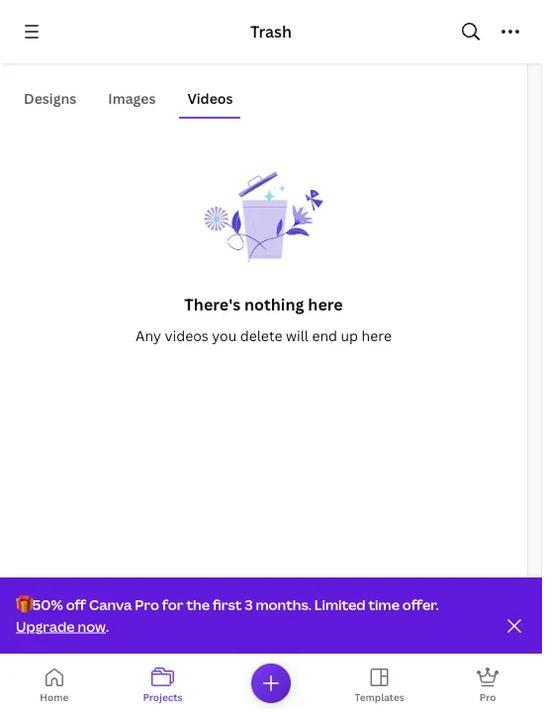 Task type: locate. For each thing, give the bounding box(es) containing it.
nothing
[[244, 294, 304, 315]]

trash
[[250, 21, 292, 42]]

1 horizontal spatial pro
[[480, 691, 496, 704]]

0 vertical spatial pro
[[135, 595, 159, 614]]

here
[[308, 294, 343, 315], [362, 326, 392, 345]]

projects button
[[108, 662, 217, 710]]

up
[[341, 326, 358, 345]]

pro
[[135, 595, 159, 614], [480, 691, 496, 704]]

1 horizontal spatial here
[[362, 326, 392, 345]]

🎁 50% off canva pro for the first 3 months. limited time offer. upgrade now .
[[16, 595, 439, 636]]

any videos you delete will end up here
[[136, 326, 392, 345]]

home
[[40, 691, 69, 704]]

you
[[212, 326, 237, 345]]

🎁
[[16, 595, 30, 614]]

designs button
[[16, 79, 84, 117]]

0 horizontal spatial here
[[308, 294, 343, 315]]

limited
[[315, 595, 366, 614]]

0 horizontal spatial pro
[[135, 595, 159, 614]]

here right up
[[362, 326, 392, 345]]

projects
[[143, 691, 183, 704]]

months.
[[256, 595, 312, 614]]

here up the end
[[308, 294, 343, 315]]

3
[[245, 595, 253, 614]]

first
[[213, 595, 242, 614]]

videos
[[187, 89, 233, 107]]

upgrade
[[16, 617, 75, 636]]

for
[[162, 595, 184, 614]]

off
[[66, 595, 86, 614]]

will
[[286, 326, 309, 345]]

0 vertical spatial here
[[308, 294, 343, 315]]

end
[[312, 326, 338, 345]]

canva
[[89, 595, 132, 614]]

now
[[78, 617, 106, 636]]

1 vertical spatial pro
[[480, 691, 496, 704]]

videos button
[[180, 79, 241, 117]]

1 vertical spatial here
[[362, 326, 392, 345]]

the
[[186, 595, 210, 614]]



Task type: describe. For each thing, give the bounding box(es) containing it.
upgrade now button
[[16, 617, 106, 636]]

images
[[108, 89, 156, 107]]

designs
[[24, 89, 76, 107]]

offer.
[[403, 595, 439, 614]]

videos
[[165, 326, 209, 345]]

there's
[[184, 294, 241, 315]]

templates button
[[325, 662, 434, 710]]

time
[[369, 595, 400, 614]]

pro inside 🎁 50% off canva pro for the first 3 months. limited time offer. upgrade now .
[[135, 595, 159, 614]]

50%
[[33, 595, 63, 614]]

any
[[136, 326, 161, 345]]

home button
[[0, 662, 108, 710]]

there's nothing here
[[184, 294, 343, 315]]

templates
[[355, 691, 405, 704]]

images button
[[100, 79, 164, 117]]

pro button
[[434, 662, 542, 710]]

delete
[[240, 326, 283, 345]]

.
[[106, 617, 109, 636]]

pro inside pro button
[[480, 691, 496, 704]]



Task type: vqa. For each thing, say whether or not it's contained in the screenshot.
the Any videos you delete will end up here
yes



